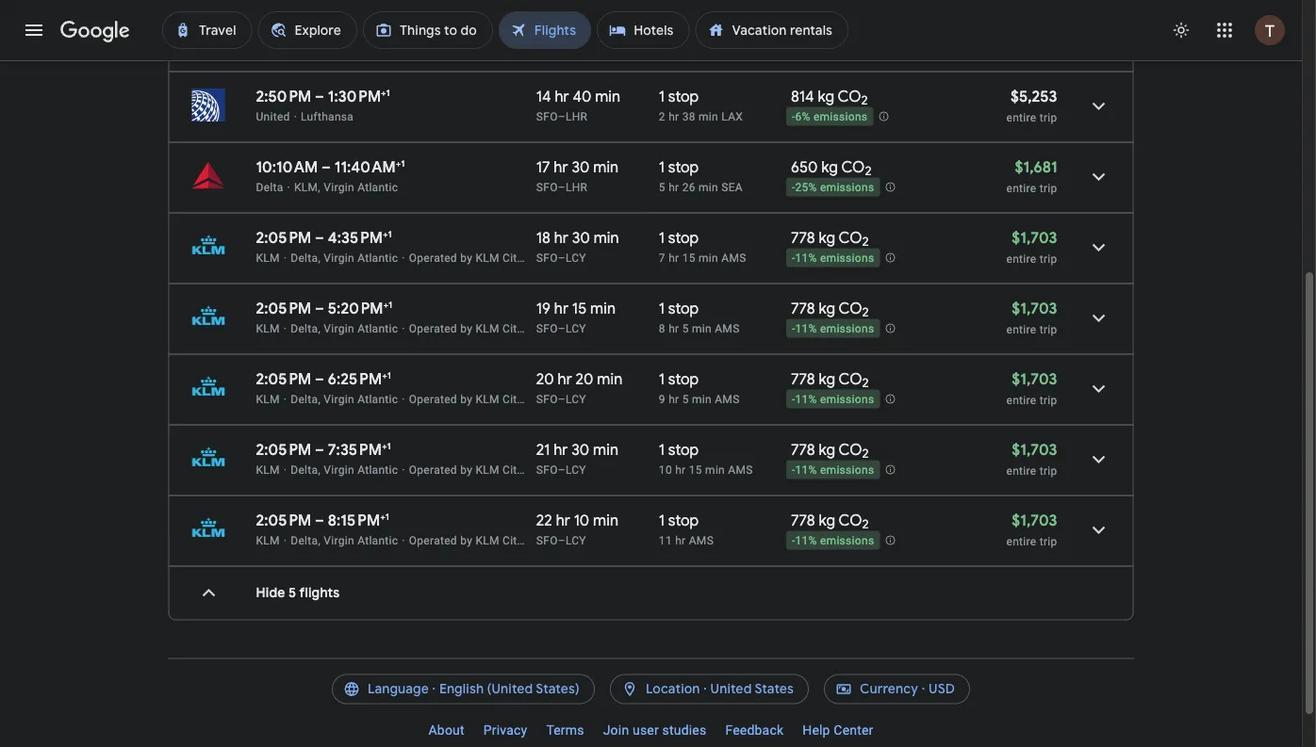 Task type: locate. For each thing, give the bounding box(es) containing it.
help
[[803, 724, 830, 739]]

operated by klm cityhopper up 21
[[409, 393, 560, 406]]

4 by from the top
[[460, 393, 473, 406]]

2 778 kg co 2 from the top
[[791, 299, 869, 321]]

19
[[536, 299, 551, 319]]

- for 20 hr 20 min
[[792, 394, 795, 407]]

leaves san francisco international airport at 2:05 pm on thursday, november 9 and arrives at london city airport at 4:35 pm on friday, november 10. element
[[256, 229, 392, 248]]

$5,253
[[1011, 87, 1058, 107]]

united
[[256, 110, 290, 124], [711, 682, 752, 699]]

3 sfo from the top
[[536, 181, 558, 194]]

1 vertical spatial lhr
[[566, 110, 588, 124]]

hr left the "26"
[[669, 181, 679, 194]]

atlantic down arrival time: 7:35 pm on  friday, november 10. text box
[[358, 464, 398, 477]]

1 sfo from the top
[[536, 40, 558, 53]]

hr right 13
[[554, 17, 568, 36]]

– inside "18 hr 30 min sfo – lcy"
[[558, 252, 566, 265]]

delta, down "2:05 pm – 8:15 pm + 1"
[[291, 535, 321, 548]]

emissions inside 675 kg co -22% emissions
[[820, 40, 875, 53]]

2 778 from the top
[[791, 299, 815, 319]]

stop inside 1 stop 7 hr 15 min ams
[[668, 229, 699, 248]]

stop for 14 hr 40 min
[[668, 87, 699, 107]]

2:50 pm
[[256, 87, 311, 107]]

2 trip from the top
[[1040, 182, 1058, 195]]

co for 21 hr 30 min
[[839, 441, 862, 460]]

+ for 21 hr 30 min
[[382, 441, 387, 453]]

Departure time: 2:05 PM. text field
[[256, 229, 311, 248]]

+ inside 10:10 am – 11:40 am + 1
[[396, 158, 401, 170]]

814 kg co 2
[[791, 87, 868, 109]]

hr right "22"
[[556, 512, 570, 531]]

0 vertical spatial klm,
[[294, 40, 321, 53]]

min right the "26"
[[699, 181, 719, 194]]

3 778 kg co 2 from the top
[[791, 370, 869, 392]]

– left 5:20 pm
[[315, 299, 324, 319]]

3 atlantic from the top
[[358, 252, 398, 265]]

lhr for 40
[[566, 110, 588, 124]]

entire for 21 hr 30 min
[[1007, 465, 1037, 478]]

delta, virgin atlantic
[[291, 252, 398, 265], [291, 323, 398, 336], [291, 393, 398, 406], [291, 464, 398, 477], [291, 535, 398, 548]]

1 horizontal spatial united
[[711, 682, 752, 699]]

trip for 19 hr 15 min
[[1040, 323, 1058, 337]]

layover (1 of 1) is a 9 hr 5 min layover at amsterdam airport schiphol in amsterdam. element
[[659, 392, 782, 407]]

1 778 from the top
[[791, 229, 815, 248]]

klm, down leaves san francisco international airport at 1:50 pm on thursday, november 9 and arrives at heathrow airport at 11:40 am on friday, november 10. element
[[294, 40, 321, 53]]

kg inside 814 kg co 2
[[818, 87, 835, 107]]

 image down departure time: 2:05 pm. text field
[[284, 393, 287, 406]]

14
[[536, 87, 551, 107]]

2 inside 1 stop 2 hr 38 min lax
[[659, 110, 666, 124]]

1 inside "2:05 pm – 8:15 pm + 1"
[[385, 512, 389, 523]]

1703 us dollars text field for 21 hr 30 min
[[1012, 441, 1058, 460]]

lcy inside 19 hr 15 min sfo – lcy
[[566, 323, 586, 336]]

5 inside 1 stop 8 hr 5 min ams
[[682, 323, 689, 336]]

1 vertical spatial departure time: 2:05 pm. text field
[[256, 441, 311, 460]]

+ inside the 2:05 pm – 7:35 pm + 1
[[382, 441, 387, 453]]

lhr inside 13 hr 50 min sfo – lhr
[[566, 40, 588, 53]]

0 vertical spatial 15
[[682, 252, 696, 265]]

ams for 18 hr 30 min
[[722, 252, 746, 265]]

min
[[594, 17, 619, 36], [699, 40, 719, 53], [595, 87, 621, 107], [699, 110, 719, 124], [593, 158, 619, 177], [699, 181, 719, 194], [594, 229, 619, 248], [699, 252, 719, 265], [590, 299, 616, 319], [692, 323, 712, 336], [597, 370, 623, 389], [692, 393, 712, 406], [593, 441, 619, 460], [705, 464, 725, 477], [593, 512, 619, 531]]

1 horizontal spatial 20
[[576, 370, 594, 389]]

lufthansa
[[301, 110, 354, 124]]

15 inside 1 stop 7 hr 15 min ams
[[682, 252, 696, 265]]

30 right 18
[[572, 229, 590, 248]]

min inside 1 stop 2 hr 38 min lax
[[699, 110, 719, 124]]

sea inside 1 stop 1 hr 44 min sea
[[722, 40, 743, 53]]

emissions for 14 hr 40 min
[[814, 111, 868, 124]]

Departure time: 2:05 PM. text field
[[256, 299, 311, 319], [256, 441, 311, 460], [256, 512, 311, 531]]

virgin down leaves san francisco international airport at 2:05 pm on thursday, november 9 and arrives at london city airport at 7:35 pm on friday, november 10. element
[[324, 464, 354, 477]]

10 right "22"
[[574, 512, 590, 531]]

4 delta, from the top
[[291, 464, 321, 477]]

- right the layover (1 of 1) is a 9 hr 5 min layover at amsterdam airport schiphol in amsterdam. element
[[792, 394, 795, 407]]

ams up 1 stop 8 hr 5 min ams on the right of page
[[722, 252, 746, 265]]

delta, for 7:35 pm
[[291, 464, 321, 477]]

leaves san francisco international airport at 2:50 pm on thursday, november 9 and arrives at heathrow airport at 1:30 pm on friday, november 10. element
[[256, 87, 390, 107]]

0 horizontal spatial 10
[[574, 512, 590, 531]]

1 stop flight. element for 14 hr 40 min
[[659, 87, 699, 109]]

kg for 18 hr 30 min
[[819, 229, 836, 248]]

– inside 14 hr 40 min sfo – lhr
[[558, 110, 566, 124]]

- right the layover (1 of 1) is a 10 hr 15 min layover at amsterdam airport schiphol in amsterdam. element
[[792, 465, 795, 478]]

1 1703 us dollars text field from the top
[[1012, 370, 1058, 389]]

– inside "20 hr 20 min sfo – lcy"
[[558, 393, 566, 406]]

kg inside 675 kg co -22% emissions
[[820, 17, 836, 36]]

delta,
[[291, 252, 321, 265], [291, 323, 321, 336], [291, 393, 321, 406], [291, 464, 321, 477], [291, 535, 321, 548]]

stop inside 1 stop 8 hr 5 min ams
[[668, 299, 699, 319]]

$1,703 left flight details. leaves san francisco international airport at 2:05 pm on thursday, november 9 and arrives at london city airport at 8:15 pm on friday, november 10. 'icon'
[[1012, 512, 1058, 531]]

 image down leaves san francisco international airport at 2:05 pm on thursday, november 9 and arrives at london city airport at 7:35 pm on friday, november 10. element
[[284, 464, 287, 477]]

united for united states
[[711, 682, 752, 699]]

Departure time: 2:05 PM. text field
[[256, 370, 311, 389]]

– down total duration 19 hr 15 min. element
[[558, 323, 566, 336]]

11% for 20 hr 20 min
[[795, 394, 817, 407]]

virgin down leaves san francisco international airport at 10:10 am on thursday, november 9 and arrives at heathrow airport at 11:40 am on friday, november 10. element
[[324, 181, 354, 194]]

stop for 19 hr 15 min
[[668, 299, 699, 319]]

delta, virgin atlantic for 7:35 pm
[[291, 464, 398, 477]]

Arrival time: 7:35 PM on  Friday, November 10. text field
[[328, 441, 391, 460]]

2 operated from the top
[[409, 252, 457, 265]]

5 trip from the top
[[1040, 394, 1058, 407]]

0 vertical spatial 1703 us dollars text field
[[1012, 229, 1058, 248]]

5 operated from the top
[[409, 464, 457, 477]]

11%
[[795, 252, 817, 266], [795, 323, 817, 336], [795, 394, 817, 407], [795, 465, 817, 478], [795, 535, 817, 549]]

3 778 from the top
[[791, 370, 815, 389]]

1 inside 1 stop 5 hr 26 min sea
[[659, 158, 665, 177]]

hr inside 1 stop 8 hr 5 min ams
[[669, 323, 679, 336]]

4 - from the top
[[792, 252, 795, 266]]

3 $1,703 from the top
[[1012, 370, 1058, 389]]

stop inside 1 stop 9 hr 5 min ams
[[668, 370, 699, 389]]

lcy inside 22 hr 10 min sfo – lcy
[[566, 535, 586, 548]]

 image for 14 hr 40 min
[[294, 110, 297, 124]]

2 1 stop flight. element from the top
[[659, 87, 699, 109]]

hr right 14
[[555, 87, 569, 107]]

2 entire from the top
[[1007, 182, 1037, 195]]

hr left 38
[[669, 110, 679, 124]]

location
[[646, 682, 700, 699]]

4 trip from the top
[[1040, 323, 1058, 337]]

1 horizontal spatial 10
[[659, 464, 672, 477]]

0 vertical spatial united
[[256, 110, 290, 124]]

delta, virgin atlantic for 8:15 pm
[[291, 535, 398, 548]]

6 atlantic from the top
[[358, 464, 398, 477]]

1703 US dollars text field
[[1012, 299, 1058, 319]]

$1,703 entire trip
[[1007, 229, 1058, 266], [1007, 299, 1058, 337], [1007, 370, 1058, 407], [1007, 441, 1058, 478], [1007, 512, 1058, 549]]

2 lhr from the top
[[566, 110, 588, 124]]

$1,703 for 19 hr 15 min
[[1012, 299, 1058, 319]]

trip for 22 hr 10 min
[[1040, 536, 1058, 549]]

$5,253 entire trip
[[1007, 87, 1058, 124]]

1 stop from the top
[[668, 17, 699, 36]]

ams inside 1 stop 10 hr 15 min ams
[[728, 464, 753, 477]]

1 stop flight. element up the "26"
[[659, 158, 699, 180]]

1703 us dollars text field for 20 hr 20 min
[[1012, 370, 1058, 389]]

2 for 21 hr 30 min
[[862, 447, 869, 463]]

1 -11% emissions from the top
[[792, 252, 875, 266]]

hr inside 1 stop 5 hr 26 min sea
[[669, 181, 679, 194]]

 image for 22 hr 10 min
[[284, 535, 287, 548]]

hr up 1 stop 11 hr ams
[[675, 464, 686, 477]]

kg inside 650 kg co 2
[[822, 158, 838, 177]]

5 -11% emissions from the top
[[792, 535, 875, 549]]

2 -11% emissions from the top
[[792, 323, 875, 336]]

lcy inside 21 hr 30 min sfo – lcy
[[566, 464, 586, 477]]

2 sfo from the top
[[536, 110, 558, 124]]

8 stop from the top
[[668, 512, 699, 531]]

delta, virgin atlantic down 5:20 pm
[[291, 323, 398, 336]]

hr right 17
[[554, 158, 568, 177]]

sfo inside 21 hr 30 min sfo – lcy
[[536, 464, 558, 477]]

778 kg co 2 for 19 hr 15 min
[[791, 299, 869, 321]]

1 klm, from the top
[[294, 40, 321, 53]]

1 delta, from the top
[[291, 252, 321, 265]]

united states
[[711, 682, 794, 699]]

3 - from the top
[[792, 182, 795, 195]]

1 inside 2:05 pm – 6:25 pm + 1
[[387, 370, 391, 382]]

united down "2:50 pm"
[[256, 110, 290, 124]]

virgin for 19
[[324, 323, 354, 336]]

delta, for 8:15 pm
[[291, 535, 321, 548]]

lcy inside "18 hr 30 min sfo – lcy"
[[566, 252, 586, 265]]

3 trip from the top
[[1040, 253, 1058, 266]]

0 horizontal spatial united
[[256, 110, 290, 124]]

min inside 1 stop 7 hr 15 min ams
[[699, 252, 719, 265]]

8 sfo from the top
[[536, 535, 558, 548]]

- down 650
[[792, 182, 795, 195]]

0 horizontal spatial 20
[[536, 370, 554, 389]]

1 stop flight. element for 13 hr 50 min
[[659, 17, 699, 39]]

7 sfo from the top
[[536, 464, 558, 477]]

delta, virgin atlantic for 6:25 pm
[[291, 393, 398, 406]]

min down total duration 19 hr 15 min. element
[[597, 370, 623, 389]]

2 $1,703 from the top
[[1012, 299, 1058, 319]]

5 778 kg co 2 from the top
[[791, 512, 869, 533]]

trip left flight details. leaves san francisco international airport at 2:05 pm on thursday, november 9 and arrives at london city airport at 6:25 pm on friday, november 10. "image" at right
[[1040, 394, 1058, 407]]

hr inside 1 stop 1 hr 44 min sea
[[669, 40, 679, 53]]

3 delta, virgin atlantic from the top
[[291, 393, 398, 406]]

40
[[573, 87, 592, 107]]

privacy
[[484, 724, 528, 739]]

2 2:05 pm from the top
[[256, 299, 311, 319]]

– down total duration 18 hr 30 min. element
[[558, 252, 566, 265]]

-11% emissions for 18 hr 30 min
[[792, 252, 875, 266]]

lhr inside 17 hr 30 min sfo – lhr
[[566, 181, 588, 194]]

hr right the '7'
[[669, 252, 679, 265]]

delta, down "2:05 pm – 5:20 pm + 1"
[[291, 323, 321, 336]]

1703 us dollars text field down $1,681 entire trip
[[1012, 229, 1058, 248]]

1 vertical spatial 1703 us dollars text field
[[1012, 441, 1058, 460]]

min inside 19 hr 15 min sfo – lcy
[[590, 299, 616, 319]]

2:05 pm down 10:10 am
[[256, 229, 311, 248]]

$1,703 entire trip up $1,703 text field
[[1007, 229, 1058, 266]]

1 inside 1 stop 7 hr 15 min ams
[[659, 229, 665, 248]]

co for 22 hr 10 min
[[839, 512, 862, 531]]

sfo for 18
[[536, 252, 558, 265]]

3 11% from the top
[[795, 394, 817, 407]]

virgin
[[324, 40, 354, 53], [324, 181, 354, 194], [324, 252, 354, 265], [324, 323, 354, 336], [324, 393, 354, 406], [324, 464, 354, 477], [324, 535, 354, 548]]

atlantic down arrival time: 4:35 pm on  friday, november 10. text box
[[358, 252, 398, 265]]

lhr for 50
[[566, 40, 588, 53]]

0 vertical spatial lhr
[[566, 40, 588, 53]]

ams inside 1 stop 9 hr 5 min ams
[[715, 393, 740, 406]]

min inside 14 hr 40 min sfo – lhr
[[595, 87, 621, 107]]

5 atlantic from the top
[[358, 393, 398, 406]]

flight details. leaves san francisco international airport at 2:50 pm on thursday, november 9 and arrives at heathrow airport at 1:30 pm on friday, november 10. image
[[1076, 84, 1122, 129]]

lcy down total duration 19 hr 15 min. element
[[566, 323, 586, 336]]

hr inside 1 stop 10 hr 15 min ams
[[675, 464, 686, 477]]

hr right 18
[[554, 229, 569, 248]]

sea right the 44
[[722, 40, 743, 53]]

1 vertical spatial 10
[[574, 512, 590, 531]]

1 virgin from the top
[[324, 40, 354, 53]]

layover (1 of 1) is a 8 hr 5 min layover at amsterdam airport schiphol in amsterdam. element
[[659, 322, 782, 337]]

778 for 18 hr 30 min
[[791, 229, 815, 248]]

5 2:05 pm from the top
[[256, 512, 311, 531]]

-6% emissions
[[792, 111, 868, 124]]

0 vertical spatial sea
[[722, 40, 743, 53]]

10:10 am – 11:40 am + 1
[[256, 158, 405, 177]]

3 lhr from the top
[[566, 181, 588, 194]]

4:35 pm
[[328, 229, 383, 248]]

min right 17
[[593, 158, 619, 177]]

lcy for 21
[[566, 464, 586, 477]]

cityhopper down "19"
[[503, 323, 560, 336]]

8:15 pm
[[328, 512, 380, 531]]

help center
[[803, 724, 874, 739]]

lhr
[[566, 40, 588, 53], [566, 110, 588, 124], [566, 181, 588, 194]]

trip inside $1,681 entire trip
[[1040, 182, 1058, 195]]

1703 US dollars text field
[[1012, 370, 1058, 389], [1012, 441, 1058, 460]]

lhr down 40
[[566, 110, 588, 124]]

2 klm, from the top
[[294, 181, 321, 194]]

3 cityhopper from the top
[[503, 393, 560, 406]]

1 departure time: 2:05 pm. text field from the top
[[256, 299, 311, 319]]

1 vertical spatial 30
[[572, 229, 590, 248]]

3 -11% emissions from the top
[[792, 394, 875, 407]]

4 $1,703 from the top
[[1012, 441, 1058, 460]]

delta for 1:50 pm
[[256, 40, 283, 53]]

kg for 14 hr 40 min
[[818, 87, 835, 107]]

stop
[[668, 17, 699, 36], [668, 87, 699, 107], [668, 158, 699, 177], [668, 229, 699, 248], [668, 299, 699, 319], [668, 370, 699, 389], [668, 441, 699, 460], [668, 512, 699, 531]]

 image down "2:05 pm – 8:15 pm + 1"
[[284, 535, 287, 548]]

4 stop from the top
[[668, 229, 699, 248]]

11:40 am up the 1:30 pm
[[326, 17, 387, 36]]

– left 8:15 pm
[[315, 512, 324, 531]]

2 vertical spatial 30
[[572, 441, 590, 460]]

10
[[659, 464, 672, 477], [574, 512, 590, 531]]

15
[[682, 252, 696, 265], [572, 299, 587, 319], [689, 464, 702, 477]]

lhr inside 14 hr 40 min sfo – lhr
[[566, 110, 588, 124]]

4 11% from the top
[[795, 465, 817, 478]]

5 $1,703 from the top
[[1012, 512, 1058, 531]]

2:05 pm – 8:15 pm + 1
[[256, 512, 389, 531]]

hr inside 21 hr 30 min sfo – lcy
[[554, 441, 568, 460]]

$1,703 entire trip for 20 hr 20 min
[[1007, 370, 1058, 407]]

30 inside 21 hr 30 min sfo – lcy
[[572, 441, 590, 460]]

by for 20
[[460, 393, 473, 406]]

+ inside 2:05 pm – 4:35 pm + 1
[[383, 229, 388, 240]]

hr inside 1 stop 2 hr 38 min lax
[[669, 110, 679, 124]]

1 stop flight. element
[[659, 17, 699, 39], [659, 87, 699, 109], [659, 158, 699, 180], [659, 229, 699, 251], [659, 299, 699, 322], [659, 370, 699, 392], [659, 441, 699, 463], [659, 512, 699, 534]]

0 vertical spatial  image
[[284, 252, 287, 265]]

5
[[659, 181, 666, 194], [682, 323, 689, 336], [682, 393, 689, 406], [289, 586, 296, 603]]

4 -11% emissions from the top
[[792, 465, 875, 478]]

3 operated from the top
[[409, 323, 457, 336]]

5 sfo from the top
[[536, 323, 558, 336]]

states)
[[536, 682, 580, 699]]

sfo inside 13 hr 50 min sfo – lhr
[[536, 40, 558, 53]]

+ for 17 hr 30 min
[[396, 158, 401, 170]]

1 stop 5 hr 26 min sea
[[659, 158, 743, 194]]

1 vertical spatial 1703 us dollars text field
[[1012, 512, 1058, 531]]

0 vertical spatial 11:40 am
[[326, 17, 387, 36]]

1 vertical spatial  image
[[284, 464, 287, 477]]

17 hr 30 min sfo – lhr
[[536, 158, 619, 194]]

operated by klm cityhopper down "22"
[[409, 535, 560, 548]]

5 lcy from the top
[[566, 535, 586, 548]]

1 $1,703 entire trip from the top
[[1007, 229, 1058, 266]]

ams up 'layover (1 of 1) is a 11 hr layover at amsterdam airport schiphol in amsterdam.' element
[[728, 464, 753, 477]]

 image down 10:10 am text field
[[287, 181, 290, 194]]

4 $1,703 entire trip from the top
[[1007, 441, 1058, 478]]

1 stop flight. element up the 44
[[659, 17, 699, 39]]

2 - from the top
[[792, 111, 795, 124]]

1 vertical spatial united
[[711, 682, 752, 699]]

entire for 18 hr 30 min
[[1007, 253, 1037, 266]]

+
[[387, 17, 392, 28], [381, 87, 386, 99], [396, 158, 401, 170], [383, 229, 388, 240], [383, 299, 389, 311], [382, 370, 387, 382], [382, 441, 387, 453], [380, 512, 385, 523]]

delta, virgin atlantic down 7:35 pm
[[291, 464, 398, 477]]

778
[[791, 229, 815, 248], [791, 299, 815, 319], [791, 370, 815, 389], [791, 441, 815, 460], [791, 512, 815, 531]]

- down 25%
[[792, 252, 795, 266]]

hr
[[554, 17, 568, 36], [669, 40, 679, 53], [555, 87, 569, 107], [669, 110, 679, 124], [554, 158, 568, 177], [669, 181, 679, 194], [554, 229, 569, 248], [669, 252, 679, 265], [554, 299, 569, 319], [669, 323, 679, 336], [558, 370, 572, 389], [669, 393, 679, 406], [554, 441, 568, 460], [675, 464, 686, 477], [556, 512, 570, 531], [675, 535, 686, 548]]

- for 19 hr 15 min
[[792, 323, 795, 336]]

-11% emissions
[[792, 252, 875, 266], [792, 323, 875, 336], [792, 394, 875, 407], [792, 465, 875, 478], [792, 535, 875, 549]]

5 left the "26"
[[659, 181, 666, 194]]

kg for 17 hr 30 min
[[822, 158, 838, 177]]

stop up the "26"
[[668, 158, 699, 177]]

2 for 22 hr 10 min
[[862, 517, 869, 533]]

trip down $1,681
[[1040, 182, 1058, 195]]

– inside 21 hr 30 min sfo – lcy
[[558, 464, 566, 477]]

trip
[[1040, 111, 1058, 124], [1040, 182, 1058, 195], [1040, 253, 1058, 266], [1040, 323, 1058, 337], [1040, 394, 1058, 407], [1040, 465, 1058, 478], [1040, 536, 1058, 549]]

10 inside 22 hr 10 min sfo – lcy
[[574, 512, 590, 531]]

2 for 14 hr 40 min
[[861, 93, 868, 109]]

-
[[792, 40, 795, 53], [792, 111, 795, 124], [792, 182, 795, 195], [792, 252, 795, 266], [792, 323, 795, 336], [792, 394, 795, 407], [792, 465, 795, 478], [792, 535, 795, 549]]

2 inside 814 kg co 2
[[861, 93, 868, 109]]

stop inside 1 stop 10 hr 15 min ams
[[668, 441, 699, 460]]

layover (1 of 1) is a 7 hr 15 min layover at amsterdam airport schiphol in amsterdam. element
[[659, 251, 782, 266]]

1 stop flight. element for 18 hr 30 min
[[659, 229, 699, 251]]

$1,703 entire trip left the flight details. leaves san francisco international airport at 2:05 pm on thursday, november 9 and arrives at london city airport at 5:20 pm on friday, november 10. icon
[[1007, 299, 1058, 337]]

min inside 1 stop 1 hr 44 min sea
[[699, 40, 719, 53]]

min right 38
[[699, 110, 719, 124]]

virgin for 13
[[324, 40, 354, 53]]

4 sfo from the top
[[536, 252, 558, 265]]

4 atlantic from the top
[[358, 323, 398, 336]]

0 vertical spatial 10
[[659, 464, 672, 477]]

layover (1 of 1) is a 10 hr 15 min layover at amsterdam airport schiphol in amsterdam. element
[[659, 463, 782, 478]]

4 virgin from the top
[[324, 323, 354, 336]]

klm down leaves san francisco international airport at 2:05 pm on thursday, november 9 and arrives at london city airport at 7:35 pm on friday, november 10. element
[[256, 464, 280, 477]]

Departure time: 1:50 PM. text field
[[256, 17, 309, 36]]

klm left 22 hr 10 min sfo – lcy
[[476, 535, 500, 548]]

Arrival time: 11:40 AM on  Friday, November 10. text field
[[326, 17, 396, 36]]

0 vertical spatial 30
[[572, 158, 590, 177]]

$1,703 for 22 hr 10 min
[[1012, 512, 1058, 531]]

6 trip from the top
[[1040, 465, 1058, 478]]

0 vertical spatial klm, virgin atlantic
[[294, 40, 398, 53]]

operated by klm cityhopper down "19"
[[409, 323, 560, 336]]

operated for 11:40 am
[[409, 40, 457, 53]]

1 vertical spatial 11:40 am
[[335, 158, 396, 177]]

lcy for 20
[[566, 393, 586, 406]]

0 vertical spatial departure time: 2:05 pm. text field
[[256, 299, 311, 319]]

– down total duration 17 hr 30 min. element
[[558, 181, 566, 194]]

hide 5 flights
[[256, 586, 340, 603]]

4 lcy from the top
[[566, 464, 586, 477]]

total duration 20 hr 20 min. element
[[536, 370, 659, 392]]

layover (1 of 1) is a 5 hr 26 min layover at seattle-tacoma international airport in seattle. element
[[659, 180, 782, 195]]

hr right 21
[[554, 441, 568, 460]]

7 - from the top
[[792, 465, 795, 478]]

stop inside 1 stop 5 hr 26 min sea
[[668, 158, 699, 177]]

5 right "8" on the top
[[682, 323, 689, 336]]

1 vertical spatial klm,
[[294, 181, 321, 194]]

total duration 21 hr 30 min. element
[[536, 441, 659, 463]]

flight details. leaves san francisco international airport at 2:05 pm on thursday, november 9 and arrives at london city airport at 6:25 pm on friday, november 10. image
[[1076, 367, 1122, 412]]

2 departure time: 2:05 pm. text field from the top
[[256, 441, 311, 460]]

5 inside 1 stop 5 hr 26 min sea
[[659, 181, 666, 194]]

– down 'total duration 21 hr 30 min.' element
[[558, 464, 566, 477]]

co inside 814 kg co 2
[[838, 87, 861, 107]]

stop up 38
[[668, 87, 699, 107]]

min right "19"
[[590, 299, 616, 319]]

3 2:05 pm from the top
[[256, 370, 311, 389]]

+ inside "2:05 pm – 5:20 pm + 1"
[[383, 299, 389, 311]]

hr right "8" on the top
[[669, 323, 679, 336]]

min up the connection
[[594, 17, 619, 36]]

by
[[460, 40, 473, 53], [460, 252, 473, 265], [460, 323, 473, 336], [460, 393, 473, 406], [460, 464, 473, 477], [460, 535, 473, 548]]

2 sea from the top
[[722, 181, 743, 194]]

cityhopper for 20
[[503, 393, 560, 406]]

flight details. leaves san francisco international airport at 2:05 pm on thursday, november 9 and arrives at london city airport at 4:35 pm on friday, november 10. image
[[1076, 225, 1122, 271]]

sfo inside 19 hr 15 min sfo – lcy
[[536, 323, 558, 336]]

1703 US dollars text field
[[1012, 229, 1058, 248], [1012, 512, 1058, 531]]

sfo down 13
[[536, 40, 558, 53]]

lcy for 18
[[566, 252, 586, 265]]

4 operated from the top
[[409, 393, 457, 406]]

4 1 stop flight. element from the top
[[659, 229, 699, 251]]

lcy
[[566, 252, 586, 265], [566, 323, 586, 336], [566, 393, 586, 406], [566, 464, 586, 477], [566, 535, 586, 548]]

virgin down leaves san francisco international airport at 1:50 pm on thursday, november 9 and arrives at heathrow airport at 11:40 am on friday, november 10. element
[[324, 40, 354, 53]]

departure time: 2:05 pm. text field down 2:05 pm text box in the top of the page
[[256, 299, 311, 319]]

1 - from the top
[[792, 40, 795, 53]]

1 stop flight. element for 17 hr 30 min
[[659, 158, 699, 180]]

6 by from the top
[[460, 535, 473, 548]]

sfo inside 17 hr 30 min sfo – lhr
[[536, 181, 558, 194]]

hr right 11
[[675, 535, 686, 548]]

4 778 kg co 2 from the top
[[791, 441, 869, 463]]

sfo down 17
[[536, 181, 558, 194]]

stop inside 1 stop 2 hr 38 min lax
[[668, 87, 699, 107]]

1 inside 1 stop 8 hr 5 min ams
[[659, 299, 665, 319]]

8 - from the top
[[792, 535, 795, 549]]

sfo inside "18 hr 30 min sfo – lcy"
[[536, 252, 558, 265]]

1 vertical spatial klm, virgin atlantic
[[294, 181, 398, 194]]

cityhopper
[[503, 252, 560, 265], [503, 323, 560, 336], [503, 393, 560, 406], [503, 464, 560, 477], [503, 535, 560, 548]]

7 entire from the top
[[1007, 536, 1037, 549]]

2 vertical spatial 15
[[689, 464, 702, 477]]

1 entire from the top
[[1007, 111, 1037, 124]]

operated by skywest dba delta connection
[[409, 40, 639, 53]]

 image
[[287, 40, 290, 53], [294, 110, 297, 124], [287, 181, 290, 194], [284, 323, 287, 336], [284, 393, 287, 406], [284, 535, 287, 548]]

2 vertical spatial lhr
[[566, 181, 588, 194]]

1 stop flight. element up the '7'
[[659, 229, 699, 251]]

virgin down "2:05 pm – 5:20 pm + 1"
[[324, 323, 354, 336]]

atlantic
[[358, 40, 398, 53], [358, 181, 398, 194], [358, 252, 398, 265], [358, 323, 398, 336], [358, 393, 398, 406], [358, 464, 398, 477], [358, 535, 398, 548]]

layover (1 of 1) is a 11 hr layover at amsterdam airport schiphol in amsterdam. element
[[659, 534, 782, 549]]

lcy down total duration 20 hr 20 min. element
[[566, 393, 586, 406]]

11% for 19 hr 15 min
[[795, 323, 817, 336]]

by for 13
[[460, 40, 473, 53]]

1 vertical spatial 15
[[572, 299, 587, 319]]

sea inside 1 stop 5 hr 26 min sea
[[722, 181, 743, 194]]

11% for 18 hr 30 min
[[795, 252, 817, 266]]

11% right the layover (1 of 1) is a 10 hr 15 min layover at amsterdam airport schiphol in amsterdam. element
[[795, 465, 817, 478]]

stop for 22 hr 10 min
[[668, 512, 699, 531]]

5 1 stop flight. element from the top
[[659, 299, 699, 322]]

1 delta, virgin atlantic from the top
[[291, 252, 398, 265]]

atlantic for 17
[[358, 181, 398, 194]]

operated by klm cityhopper down 21
[[409, 464, 560, 477]]

(united
[[487, 682, 533, 699]]

2 inside 650 kg co 2
[[865, 164, 872, 180]]

total duration 19 hr 15 min. element
[[536, 299, 659, 322]]

2 $1,703 entire trip from the top
[[1007, 299, 1058, 337]]

sfo inside "20 hr 20 min sfo – lcy"
[[536, 393, 558, 406]]

atlantic for 13
[[358, 40, 398, 53]]

delta, for 5:20 pm
[[291, 323, 321, 336]]

1 1703 us dollars text field from the top
[[1012, 229, 1058, 248]]

11:40 am
[[326, 17, 387, 36], [335, 158, 396, 177]]

7:35 pm
[[328, 441, 382, 460]]

778 kg co 2 for 20 hr 20 min
[[791, 370, 869, 392]]

5 11% from the top
[[795, 535, 817, 549]]

6 1 stop flight. element from the top
[[659, 370, 699, 392]]

3 entire from the top
[[1007, 253, 1037, 266]]

flight details. leaves san francisco international airport at 10:10 am on thursday, november 9 and arrives at heathrow airport at 11:40 am on friday, november 10. image
[[1076, 155, 1122, 200]]

10 for hr
[[574, 512, 590, 531]]

ams right "8" on the top
[[715, 323, 740, 336]]

50
[[572, 17, 590, 36]]

trip left flight details. leaves san francisco international airport at 2:05 pm on thursday, november 9 and arrives at london city airport at 7:35 pm on friday, november 10. icon
[[1040, 465, 1058, 478]]

1 cityhopper from the top
[[503, 252, 560, 265]]

-25% emissions
[[792, 182, 875, 195]]

7 1 stop flight. element from the top
[[659, 441, 699, 463]]

2 klm, virgin atlantic from the top
[[294, 181, 398, 194]]

6 - from the top
[[792, 394, 795, 407]]

ams inside 1 stop 7 hr 15 min ams
[[722, 252, 746, 265]]

 image
[[284, 252, 287, 265], [284, 464, 287, 477]]

ams
[[722, 252, 746, 265], [715, 323, 740, 336], [715, 393, 740, 406], [728, 464, 753, 477], [689, 535, 714, 548]]

2 vertical spatial departure time: 2:05 pm. text field
[[256, 512, 311, 531]]

by for 21
[[460, 464, 473, 477]]

-11% emissions for 21 hr 30 min
[[792, 465, 875, 478]]

4 2:05 pm from the top
[[256, 441, 311, 460]]

atlantic for 22
[[358, 535, 398, 548]]

2 30 from the top
[[572, 229, 590, 248]]

delta, virgin atlantic for 5:20 pm
[[291, 323, 398, 336]]

5 entire from the top
[[1007, 394, 1037, 407]]

cityhopper for 22
[[503, 535, 560, 548]]

10 inside 1 stop 10 hr 15 min ams
[[659, 464, 672, 477]]

trip inside $5,253 entire trip
[[1040, 111, 1058, 124]]

sea
[[722, 40, 743, 53], [722, 181, 743, 194]]

0 vertical spatial 1703 us dollars text field
[[1012, 370, 1058, 389]]

total duration 17 hr 30 min. element
[[536, 158, 659, 180]]

min right 21
[[593, 441, 619, 460]]

- for 17 hr 30 min
[[792, 182, 795, 195]]

1 vertical spatial sea
[[722, 181, 743, 194]]

entire left flight details. leaves san francisco international airport at 2:05 pm on thursday, november 9 and arrives at london city airport at 7:35 pm on friday, november 10. icon
[[1007, 465, 1037, 478]]

30 inside "18 hr 30 min sfo – lcy"
[[572, 229, 590, 248]]

Arrival time: 11:40 AM on  Friday, November 10. text field
[[335, 158, 405, 177]]

1 11% from the top
[[795, 252, 817, 266]]

hr right the 9
[[669, 393, 679, 406]]

5 operated by klm cityhopper from the top
[[409, 535, 560, 548]]

30 inside 17 hr 30 min sfo – lhr
[[572, 158, 590, 177]]

$1,703 left flight details. leaves san francisco international airport at 2:05 pm on thursday, november 9 and arrives at london city airport at 6:25 pm on friday, november 10. "image" at right
[[1012, 370, 1058, 389]]

2:05 pm for 4:35 pm
[[256, 229, 311, 248]]

emissions for 20 hr 20 min
[[820, 394, 875, 407]]

$1,703 for 21 hr 30 min
[[1012, 441, 1058, 460]]

+ for 13 hr 50 min
[[387, 17, 392, 28]]

lcy for 22
[[566, 535, 586, 548]]

30
[[572, 158, 590, 177], [572, 229, 590, 248], [572, 441, 590, 460]]

delta down 13
[[548, 40, 576, 53]]

11:40 am for 10:10 am
[[335, 158, 396, 177]]

3 30 from the top
[[572, 441, 590, 460]]

delta, down leaves san francisco international airport at 2:05 pm on thursday, november 9 and arrives at london city airport at 4:35 pm on friday, november 10. element
[[291, 252, 321, 265]]

delta down 10:10 am text field
[[256, 181, 283, 194]]

sfo for 19
[[536, 323, 558, 336]]

7
[[659, 252, 666, 265]]

1 stop flight. element up 38
[[659, 87, 699, 109]]

8 1 stop flight. element from the top
[[659, 512, 699, 534]]

2:05 pm left 6:25 pm at left
[[256, 370, 311, 389]]

- down 675
[[792, 40, 795, 53]]

sfo inside 22 hr 10 min sfo – lcy
[[536, 535, 558, 548]]

hr right "19"
[[554, 299, 569, 319]]

virgin down 8:15 pm
[[324, 535, 354, 548]]

2 11% from the top
[[795, 323, 817, 336]]

sfo down "19"
[[536, 323, 558, 336]]

15 inside 1 stop 10 hr 15 min ams
[[689, 464, 702, 477]]

atlantic down arrival time: 8:15 pm on  friday, november 10. "text box"
[[358, 535, 398, 548]]

ams for 21 hr 30 min
[[728, 464, 753, 477]]

entire
[[1007, 111, 1037, 124], [1007, 182, 1037, 195], [1007, 253, 1037, 266], [1007, 323, 1037, 337], [1007, 394, 1037, 407], [1007, 465, 1037, 478], [1007, 536, 1037, 549]]

5 778 from the top
[[791, 512, 815, 531]]

2:05 pm for 8:15 pm
[[256, 512, 311, 531]]

sfo inside 14 hr 40 min sfo – lhr
[[536, 110, 558, 124]]

emissions
[[820, 40, 875, 53], [814, 111, 868, 124], [820, 182, 875, 195], [820, 252, 875, 266], [820, 323, 875, 336], [820, 394, 875, 407], [820, 465, 875, 478], [820, 535, 875, 549]]

1681 US dollars text field
[[1015, 158, 1058, 177]]

1703 us dollars text field left flight details. leaves san francisco international airport at 2:05 pm on thursday, november 9 and arrives at london city airport at 6:25 pm on friday, november 10. "image" at right
[[1012, 370, 1058, 389]]

1 atlantic from the top
[[358, 40, 398, 53]]

2 1703 us dollars text field from the top
[[1012, 441, 1058, 460]]

trip left flight details. leaves san francisco international airport at 2:05 pm on thursday, november 9 and arrives at london city airport at 4:35 pm on friday, november 10. image
[[1040, 253, 1058, 266]]

1 inside the 2:05 pm – 7:35 pm + 1
[[387, 441, 391, 453]]

hide 5 flights image
[[186, 571, 232, 617]]

1 inside 1 stop 11 hr ams
[[659, 512, 665, 531]]

operated by klm cityhopper
[[409, 252, 560, 265], [409, 323, 560, 336], [409, 393, 560, 406], [409, 464, 560, 477], [409, 535, 560, 548]]

klm,
[[294, 40, 321, 53], [294, 181, 321, 194]]

3 lcy from the top
[[566, 393, 586, 406]]



Task type: describe. For each thing, give the bounding box(es) containing it.
Arrival time: 5:20 PM on  Friday, November 10. text field
[[328, 299, 393, 319]]

hide
[[256, 586, 285, 603]]

min inside 1 stop 8 hr 5 min ams
[[692, 323, 712, 336]]

min inside 13 hr 50 min sfo – lhr
[[594, 17, 619, 36]]

22%
[[795, 40, 817, 53]]

8
[[659, 323, 666, 336]]

operated by klm cityhopper for 20 hr 20 min
[[409, 393, 560, 406]]

2 for 17 hr 30 min
[[865, 164, 872, 180]]

– inside 19 hr 15 min sfo – lcy
[[558, 323, 566, 336]]

9
[[659, 393, 666, 406]]

$1,703 for 20 hr 20 min
[[1012, 370, 1058, 389]]

– inside 17 hr 30 min sfo – lhr
[[558, 181, 566, 194]]

trip for 20 hr 20 min
[[1040, 394, 1058, 407]]

lax
[[722, 110, 743, 124]]

lcy for 19
[[566, 323, 586, 336]]

about link
[[419, 717, 474, 747]]

17
[[536, 158, 550, 177]]

states
[[755, 682, 794, 699]]

1 stop 1 hr 44 min sea
[[659, 17, 743, 53]]

sfo for 21
[[536, 464, 558, 477]]

2 for 19 hr 15 min
[[862, 305, 869, 321]]

departure time: 2:05 pm. text field for 5:20 pm
[[256, 299, 311, 319]]

leaves san francisco international airport at 2:05 pm on thursday, november 9 and arrives at london city airport at 7:35 pm on friday, november 10. element
[[256, 441, 391, 460]]

change appearance image
[[1159, 8, 1204, 53]]

13 hr 50 min sfo – lhr
[[536, 17, 619, 53]]

currency
[[860, 682, 919, 699]]

help center link
[[793, 717, 883, 747]]

 image for 19 hr 15 min
[[284, 323, 287, 336]]

flights
[[299, 586, 340, 603]]

22 hr 10 min sfo – lcy
[[536, 512, 619, 548]]

Departure time: 10:10 AM. text field
[[256, 158, 318, 177]]

min inside "18 hr 30 min sfo – lcy"
[[594, 229, 619, 248]]

atlantic for 18
[[358, 252, 398, 265]]

2:50 pm – 1:30 pm + 1
[[256, 87, 390, 107]]

+ for 19 hr 15 min
[[383, 299, 389, 311]]

– left 6:25 pm at left
[[315, 370, 324, 389]]

– left 7:35 pm
[[315, 441, 324, 460]]

stop for 21 hr 30 min
[[668, 441, 699, 460]]

650
[[791, 158, 818, 177]]

6%
[[795, 111, 811, 124]]

hr inside 14 hr 40 min sfo – lhr
[[555, 87, 569, 107]]

co for 14 hr 40 min
[[838, 87, 861, 107]]

1 stop 8 hr 5 min ams
[[659, 299, 740, 336]]

1 inside 1 stop 2 hr 38 min lax
[[659, 87, 665, 107]]

hr inside "18 hr 30 min sfo – lcy"
[[554, 229, 569, 248]]

– inside 22 hr 10 min sfo – lcy
[[558, 535, 566, 548]]

Arrival time: 1:30 PM on  Friday, November 10. text field
[[328, 87, 390, 107]]

leaves san francisco international airport at 1:50 pm on thursday, november 9 and arrives at heathrow airport at 11:40 am on friday, november 10. element
[[256, 17, 396, 36]]

675 kg co -22% emissions
[[791, 17, 875, 53]]

klm up departure time: 2:05 pm. text field
[[256, 323, 280, 336]]

english (united states)
[[439, 682, 580, 699]]

klm down departure time: 2:05 pm. text field
[[256, 393, 280, 406]]

feedback link
[[716, 717, 793, 747]]

- inside 675 kg co -22% emissions
[[792, 40, 795, 53]]

hr inside 1 stop 7 hr 15 min ams
[[669, 252, 679, 265]]

klm up hide
[[256, 535, 280, 548]]

language
[[368, 682, 429, 699]]

klm left 19 hr 15 min sfo – lcy
[[476, 323, 500, 336]]

kg for 19 hr 15 min
[[819, 299, 836, 319]]

11
[[659, 535, 672, 548]]

- for 21 hr 30 min
[[792, 465, 795, 478]]

25%
[[795, 182, 817, 195]]

entire for 20 hr 20 min
[[1007, 394, 1037, 407]]

min inside 22 hr 10 min sfo – lcy
[[593, 512, 619, 531]]

hr inside 1 stop 11 hr ams
[[675, 535, 686, 548]]

6:25 pm
[[328, 370, 382, 389]]

operated for 8:15 pm
[[409, 535, 457, 548]]

leaves san francisco international airport at 2:05 pm on thursday, november 9 and arrives at london city airport at 6:25 pm on friday, november 10. element
[[256, 370, 391, 389]]

650 kg co 2
[[791, 158, 872, 180]]

connection
[[579, 40, 639, 53]]

1 stop flight. element for 20 hr 20 min
[[659, 370, 699, 392]]

$1,703 entire trip for 19 hr 15 min
[[1007, 299, 1058, 337]]

flight details. leaves san francisco international airport at 2:05 pm on thursday, november 9 and arrives at london city airport at 7:35 pm on friday, november 10. image
[[1076, 438, 1122, 483]]

1 inside the 1:50 pm – 11:40 am + 1
[[392, 17, 396, 28]]

778 kg co 2 for 18 hr 30 min
[[791, 229, 869, 251]]

44
[[682, 40, 696, 53]]

1:50 pm – 11:40 am + 1
[[256, 17, 396, 36]]

stop for 20 hr 20 min
[[668, 370, 699, 389]]

english
[[439, 682, 484, 699]]

1 inside 1 stop 9 hr 5 min ams
[[659, 370, 665, 389]]

1 inside 10:10 am – 11:40 am + 1
[[401, 158, 405, 170]]

layover (1 of 1) is a 1 hr 44 min layover at seattle-tacoma international airport in seattle. element
[[659, 39, 782, 54]]

klm down 2:05 pm text box in the top of the page
[[256, 252, 280, 265]]

21
[[536, 441, 550, 460]]

terms
[[546, 724, 584, 739]]

cityhopper for 21
[[503, 464, 560, 477]]

– inside 13 hr 50 min sfo – lhr
[[558, 40, 566, 53]]

– left 4:35 pm
[[315, 229, 324, 248]]

1 stop 9 hr 5 min ams
[[659, 370, 740, 406]]

min inside "20 hr 20 min sfo – lcy"
[[597, 370, 623, 389]]

778 for 22 hr 10 min
[[791, 512, 815, 531]]

1 inside 2:50 pm – 1:30 pm + 1
[[386, 87, 390, 99]]

+ for 22 hr 10 min
[[380, 512, 385, 523]]

1 inside 1 stop 10 hr 15 min ams
[[659, 441, 665, 460]]

klm, for 10:10 am
[[294, 181, 321, 194]]

5 right hide
[[289, 586, 296, 603]]

2 for 20 hr 20 min
[[862, 376, 869, 392]]

-11% emissions for 20 hr 20 min
[[792, 394, 875, 407]]

38
[[682, 110, 696, 124]]

814
[[791, 87, 814, 107]]

1 stop 2 hr 38 min lax
[[659, 87, 743, 124]]

-11% emissions for 19 hr 15 min
[[792, 323, 875, 336]]

 image for 7:35 pm
[[284, 464, 287, 477]]

1:30 pm
[[328, 87, 381, 107]]

14 hr 40 min sfo – lhr
[[536, 87, 621, 124]]

emissions for 18 hr 30 min
[[820, 252, 875, 266]]

main menu image
[[23, 19, 45, 41]]

trip for 21 hr 30 min
[[1040, 465, 1058, 478]]

feedback
[[726, 724, 784, 739]]

- for 14 hr 40 min
[[792, 111, 795, 124]]

join user studies
[[603, 724, 707, 739]]

1 inside "2:05 pm – 5:20 pm + 1"
[[389, 299, 393, 311]]

trip for 18 hr 30 min
[[1040, 253, 1058, 266]]

trip for 17 hr 30 min
[[1040, 182, 1058, 195]]

skywest
[[476, 40, 519, 53]]

join user studies link
[[594, 717, 716, 747]]

klm, for 1:50 pm
[[294, 40, 321, 53]]

hr inside 1 stop 9 hr 5 min ams
[[669, 393, 679, 406]]

15 for 18 hr 30 min
[[682, 252, 696, 265]]

hr inside 13 hr 50 min sfo – lhr
[[554, 17, 568, 36]]

1 stop 7 hr 15 min ams
[[659, 229, 746, 265]]

10:10 am
[[256, 158, 318, 177]]

$1,681 entire trip
[[1007, 158, 1058, 195]]

leaves san francisco international airport at 2:05 pm on thursday, november 9 and arrives at london city airport at 8:15 pm on friday, november 10. element
[[256, 512, 389, 531]]

-11% emissions for 22 hr 10 min
[[792, 535, 875, 549]]

5 inside 1 stop 9 hr 5 min ams
[[682, 393, 689, 406]]

1 stop flight. element for 21 hr 30 min
[[659, 441, 699, 463]]

1 inside 2:05 pm – 4:35 pm + 1
[[388, 229, 392, 240]]

atlantic for 19
[[358, 323, 398, 336]]

– right 1:50 pm text box
[[313, 17, 322, 36]]

778 for 19 hr 15 min
[[791, 299, 815, 319]]

1 stop 10 hr 15 min ams
[[659, 441, 753, 477]]

Arrival time: 6:25 PM on  Friday, November 10. text field
[[328, 370, 391, 389]]

– up lufthansa
[[315, 87, 324, 107]]

5:20 pm
[[328, 299, 383, 319]]

ams inside 1 stop 11 hr ams
[[689, 535, 714, 548]]

2:05 pm for 7:35 pm
[[256, 441, 311, 460]]

1:50 pm
[[256, 17, 309, 36]]

leaves san francisco international airport at 2:05 pm on thursday, november 9 and arrives at london city airport at 5:20 pm on friday, november 10. element
[[256, 299, 393, 319]]

about
[[429, 724, 465, 739]]

kg for 20 hr 20 min
[[819, 370, 836, 389]]

13
[[536, 17, 550, 36]]

klm left 21 hr 30 min sfo – lcy
[[476, 464, 500, 477]]

1 20 from the left
[[536, 370, 554, 389]]

layover (1 of 1) is a 2 hr 38 min layover at los angeles international airport in los angeles. element
[[659, 109, 782, 124]]

18 hr 30 min sfo – lcy
[[536, 229, 619, 265]]

cityhopper for 18
[[503, 252, 560, 265]]

min inside 1 stop 5 hr 26 min sea
[[699, 181, 719, 194]]

klm, virgin atlantic for 10:10 am
[[294, 181, 398, 194]]

sfo for 13
[[536, 40, 558, 53]]

hr inside 19 hr 15 min sfo – lcy
[[554, 299, 569, 319]]

19 hr 15 min sfo – lcy
[[536, 299, 616, 336]]

1 stop 11 hr ams
[[659, 512, 714, 548]]

trip for 14 hr 40 min
[[1040, 111, 1058, 124]]

2:05 pm – 5:20 pm + 1
[[256, 299, 393, 319]]

10 for stop
[[659, 464, 672, 477]]

co inside 675 kg co -22% emissions
[[840, 17, 863, 36]]

+ for 14 hr 40 min
[[381, 87, 386, 99]]

total duration 14 hr 40 min. element
[[536, 87, 659, 109]]

klm left "20 hr 20 min sfo – lcy"
[[476, 393, 500, 406]]

15 inside 19 hr 15 min sfo – lcy
[[572, 299, 587, 319]]

Arrival time: 8:15 PM on  Friday, November 10. text field
[[328, 512, 389, 531]]

operated for 5:20 pm
[[409, 323, 457, 336]]

entire for 14 hr 40 min
[[1007, 111, 1037, 124]]

join
[[603, 724, 629, 739]]

emissions for 17 hr 30 min
[[820, 182, 875, 195]]

atlantic for 20
[[358, 393, 398, 406]]

 image for 17 hr 30 min
[[287, 181, 290, 194]]

dba
[[523, 40, 545, 53]]

total duration 13 hr 50 min. element
[[536, 17, 659, 39]]

usd
[[929, 682, 955, 699]]

ams for 20 hr 20 min
[[715, 393, 740, 406]]

5253 US dollars text field
[[1011, 87, 1058, 107]]

total duration 18 hr 30 min. element
[[536, 229, 659, 251]]

30 for 18
[[572, 229, 590, 248]]

flight details. leaves san francisco international airport at 2:05 pm on thursday, november 9 and arrives at london city airport at 5:20 pm on friday, november 10. image
[[1076, 296, 1122, 341]]

– right 10:10 am text field
[[322, 158, 331, 177]]

stop for 17 hr 30 min
[[668, 158, 699, 177]]

center
[[834, 724, 874, 739]]

operated for 4:35 pm
[[409, 252, 457, 265]]

min inside 17 hr 30 min sfo – lhr
[[593, 158, 619, 177]]

total duration 22 hr 10 min. element
[[536, 512, 659, 534]]

26
[[682, 181, 696, 194]]

2:05 pm – 4:35 pm + 1
[[256, 229, 392, 248]]

virgin for 21
[[324, 464, 354, 477]]

virgin for 18
[[324, 252, 354, 265]]

min inside 21 hr 30 min sfo – lcy
[[593, 441, 619, 460]]

22
[[536, 512, 552, 531]]

hr inside 22 hr 10 min sfo – lcy
[[556, 512, 570, 531]]

Arrival time: 4:35 PM on  Friday, November 10. text field
[[328, 229, 392, 248]]

by for 19
[[460, 323, 473, 336]]

hr inside 17 hr 30 min sfo – lhr
[[554, 158, 568, 177]]

20 hr 20 min sfo – lcy
[[536, 370, 623, 406]]

2:05 pm – 6:25 pm + 1
[[256, 370, 391, 389]]

2:05 pm – 7:35 pm + 1
[[256, 441, 391, 460]]

$1,703 entire trip for 18 hr 30 min
[[1007, 229, 1058, 266]]

2:05 pm for 6:25 pm
[[256, 370, 311, 389]]

flight details. leaves san francisco international airport at 2:05 pm on thursday, november 9 and arrives at london city airport at 8:15 pm on friday, november 10. image
[[1076, 508, 1122, 554]]

$1,681
[[1015, 158, 1058, 177]]

by for 22
[[460, 535, 473, 548]]

terms link
[[537, 717, 594, 747]]

user
[[633, 724, 659, 739]]

privacy link
[[474, 717, 537, 747]]

+ for 20 hr 20 min
[[382, 370, 387, 382]]

entire for 17 hr 30 min
[[1007, 182, 1037, 195]]

1 stop flight. element for 22 hr 10 min
[[659, 512, 699, 534]]

min inside 1 stop 9 hr 5 min ams
[[692, 393, 712, 406]]

min inside 1 stop 10 hr 15 min ams
[[705, 464, 725, 477]]

2 20 from the left
[[576, 370, 594, 389]]

18
[[536, 229, 551, 248]]

hr inside "20 hr 20 min sfo – lcy"
[[558, 370, 572, 389]]

675
[[791, 17, 816, 36]]

co for 18 hr 30 min
[[839, 229, 862, 248]]

studies
[[663, 724, 707, 739]]

operated by klm cityhopper for 22 hr 10 min
[[409, 535, 560, 548]]

departure time: 2:05 pm. text field for 7:35 pm
[[256, 441, 311, 460]]

Departure time: 2:50 PM. text field
[[256, 87, 311, 107]]

leaves san francisco international airport at 10:10 am on thursday, november 9 and arrives at heathrow airport at 11:40 am on friday, november 10. element
[[256, 158, 405, 177]]

co for 19 hr 15 min
[[839, 299, 862, 319]]

klm left "18 hr 30 min sfo – lcy"
[[476, 252, 500, 265]]

21 hr 30 min sfo – lcy
[[536, 441, 619, 477]]

sea for 650
[[722, 181, 743, 194]]



Task type: vqa. For each thing, say whether or not it's contained in the screenshot.


